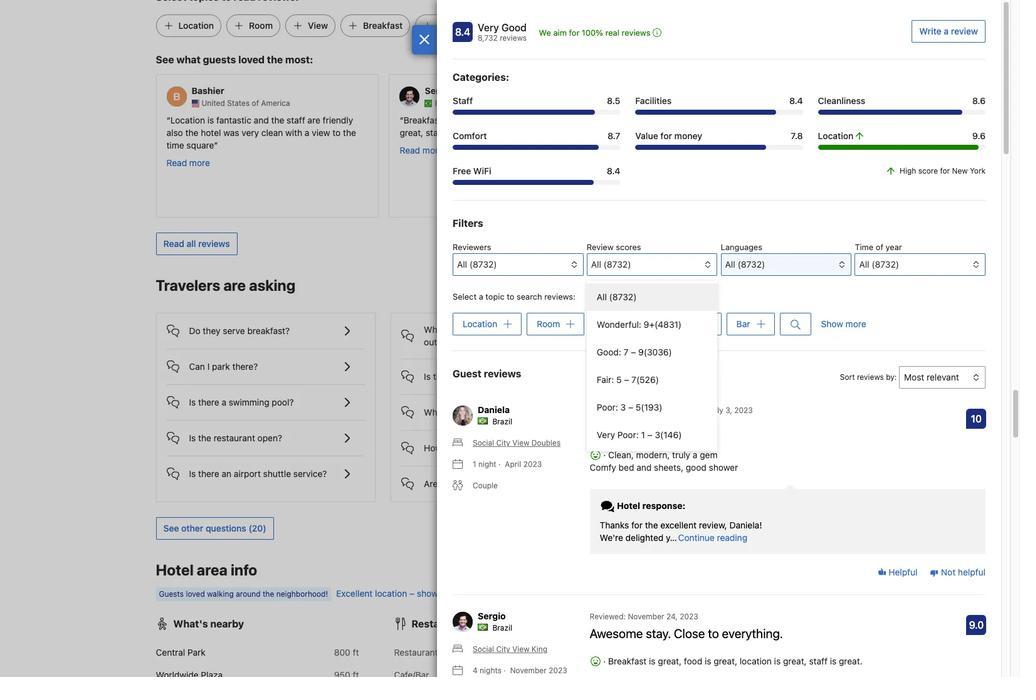 Task type: vqa. For each thing, say whether or not it's contained in the screenshot.
We Price Match
no



Task type: locate. For each thing, give the bounding box(es) containing it.
choice for best
[[618, 421, 654, 435]]

sergio for bashier
[[425, 85, 453, 96]]

an left "airport"
[[222, 469, 232, 479]]

0 horizontal spatial ft
[[353, 647, 359, 658]]

all (8732) for languages
[[726, 259, 766, 270]]

social inside 'link'
[[473, 439, 495, 448]]

location inside " location is fantastic and the staff are friendly also the hotel was very clean with a view to the time square
[[171, 115, 205, 125]]

food inside the list of reviews region
[[685, 657, 703, 667]]

1 horizontal spatial check-
[[534, 324, 562, 335]]

8.4 for facilities
[[790, 95, 804, 106]]

(8732) for languages
[[738, 259, 766, 270]]

is for is the restaurant open?
[[189, 433, 196, 443]]

1 horizontal spatial read more button
[[400, 144, 444, 157]]

1 vertical spatial november
[[511, 667, 547, 676]]

1 horizontal spatial hotel
[[617, 501, 641, 511]]

0 vertical spatial in
[[507, 324, 514, 335]]

1 horizontal spatial 1
[[642, 430, 646, 441]]

(8732) down review scores
[[604, 259, 632, 270]]

from
[[700, 115, 718, 125]]

square,
[[633, 127, 664, 138]]

november down king at the bottom of the page
[[511, 667, 547, 676]]

what's the pet policy? button
[[402, 395, 600, 420]]

staff
[[287, 115, 305, 125], [426, 127, 445, 138], [810, 657, 828, 667]]

1 horizontal spatial reviewed:
[[671, 406, 708, 416]]

8.7
[[608, 131, 621, 141]]

select a topic to search reviews:
[[453, 292, 576, 302]]

is inside " location is fantastic and the staff are friendly also the hotel was very clean with a view to the time square
[[208, 115, 214, 125]]

2 horizontal spatial are
[[448, 324, 461, 335]]

0 horizontal spatial staff
[[287, 115, 305, 125]]

1 ft from the left
[[353, 647, 359, 658]]

0 vertical spatial what's
[[424, 407, 453, 418]]

sergio inside the list of reviews region
[[478, 611, 506, 622]]

at
[[782, 127, 790, 138]]

is
[[208, 115, 214, 125], [445, 115, 451, 125], [501, 115, 507, 125], [570, 115, 577, 125], [447, 127, 454, 138], [650, 657, 656, 667], [705, 657, 712, 667], [775, 657, 781, 667], [831, 657, 837, 667]]

0 vertical spatial see
[[156, 54, 174, 65]]

2 " from the left
[[400, 115, 404, 125]]

all (8732) down reviewers
[[457, 259, 497, 270]]

check- down topic
[[479, 324, 507, 335]]

area
[[197, 561, 228, 579]]

and inside " location is fantastic and the staff are friendly also the hotel was very clean with a view to the time square
[[254, 115, 269, 125]]

more inside button
[[846, 319, 867, 330]]

1 social from the top
[[473, 439, 495, 448]]

(20)
[[249, 523, 267, 534]]

great. right mi
[[840, 657, 863, 667]]

3 up modern,
[[655, 430, 661, 441]]

room up loved
[[249, 20, 273, 31]]

23
[[814, 647, 824, 658]]

1 vertical spatial what's
[[174, 619, 208, 630]]

0 horizontal spatial location
[[536, 115, 568, 125]]

thanks for the excellent review, daniela! we're delighted y…
[[600, 520, 763, 544]]

0 vertical spatial of
[[252, 98, 259, 108]]

info
[[231, 561, 257, 579]]

i for can
[[208, 361, 210, 372]]

0 horizontal spatial read more
[[167, 157, 210, 168]]

read more down square
[[167, 157, 210, 168]]

0 horizontal spatial check-
[[479, 324, 507, 335]]

" inside " i liked the view from my room to the times square, the balcony, and the service at the bar. "
[[633, 115, 637, 125]]

0 horizontal spatial 3
[[621, 402, 626, 413]]

sergio up social city view king link
[[478, 611, 506, 622]]

bar up looking?
[[737, 319, 751, 329]]

how
[[424, 443, 442, 453]]

with down 1 night · april 2023
[[492, 479, 509, 489]]

0 vertical spatial 1
[[642, 430, 646, 441]]

1 inside filter reviews region
[[642, 430, 646, 441]]

1 horizontal spatial what's
[[424, 407, 453, 418]]

read for " i liked the view from my room to the times square, the balcony, and the service at the bar. "
[[633, 145, 654, 155]]

the
[[267, 54, 283, 65], [271, 115, 285, 125], [663, 115, 676, 125], [769, 115, 782, 125], [185, 127, 199, 138], [343, 127, 356, 138], [666, 127, 679, 138], [735, 127, 748, 138], [792, 127, 805, 138], [463, 324, 476, 335], [455, 407, 468, 418], [198, 433, 211, 443], [646, 520, 659, 531]]

see left other
[[163, 523, 179, 534]]

year
[[886, 242, 903, 252]]

location up comfort 8.7 meter
[[536, 115, 568, 125]]

travelers
[[156, 277, 220, 294]]

0 vertical spatial an
[[682, 437, 691, 448]]

" inside '" breakfast is great, food is great, location is great, staff is great.'
[[400, 115, 404, 125]]

still looking?
[[699, 367, 774, 382]]

comfort 8.7 meter
[[453, 145, 621, 150]]

0 horizontal spatial all (8732) button
[[721, 254, 852, 276]]

read more button for is
[[400, 144, 444, 157]]

1 vertical spatial very
[[597, 430, 616, 441]]

i right do
[[499, 443, 501, 453]]

is up other
[[189, 469, 196, 479]]

1 horizontal spatial read more
[[400, 145, 444, 155]]

0 vertical spatial hotel
[[617, 501, 641, 511]]

(8732) for review scores
[[604, 259, 632, 270]]

i left liked
[[637, 115, 640, 125]]

great. inside '" breakfast is great, food is great, location is great, staff is great.'
[[456, 127, 478, 138]]

square
[[187, 140, 214, 150]]

are for what are the check-in and check- out times?
[[448, 324, 461, 335]]

all (8732) button
[[453, 254, 584, 276], [587, 254, 718, 276]]

very poor: 1 – 3 (146)
[[597, 430, 682, 441]]

what's up park
[[174, 619, 208, 630]]

great. for "
[[456, 127, 478, 138]]

in inside what are the check-in and check- out times?
[[507, 324, 514, 335]]

cleanliness 8.6 meter
[[819, 110, 986, 115]]

there for is there an airport shuttle service?
[[198, 469, 219, 479]]

see
[[156, 54, 174, 65], [163, 523, 179, 534]]

for inside button
[[569, 28, 580, 38]]

in up have on the bottom of page
[[657, 421, 667, 435]]

0 horizontal spatial an
[[222, 469, 232, 479]]

more for is
[[423, 145, 444, 155]]

have
[[660, 437, 679, 448]]

read more
[[400, 145, 444, 155], [633, 145, 677, 155], [167, 157, 210, 168]]

choice
[[644, 406, 669, 416], [618, 421, 654, 435]]

all (8732) for reviewers
[[457, 259, 497, 270]]

for left new
[[941, 166, 951, 176]]

daniela!
[[730, 520, 763, 531]]

very inside very good 8,732 reviews
[[478, 22, 499, 33]]

1 vertical spatial bar
[[737, 319, 751, 329]]

1 vertical spatial 8.4
[[790, 95, 804, 106]]

all (8732) button for languages
[[721, 254, 852, 276]]

list of reviews region
[[446, 389, 994, 678]]

and inside " i liked the view from my room to the times square, the balcony, and the service at the bar. "
[[717, 127, 732, 138]]

0 horizontal spatial of
[[252, 98, 259, 108]]

gem
[[700, 450, 718, 461]]

1 all (8732) button from the left
[[453, 254, 584, 276]]

0 horizontal spatial read more button
[[167, 157, 210, 169]]

very up clean,
[[597, 430, 616, 441]]

to right close
[[709, 627, 720, 642]]

i inside "button"
[[499, 443, 501, 453]]

all (8732) button up select a topic to search reviews: at the top of the page
[[453, 254, 584, 276]]

bar left scored 8.4 element
[[438, 20, 452, 31]]

0 vertical spatial room
[[249, 20, 273, 31]]

for up delighted at the bottom right of the page
[[632, 520, 643, 531]]

1 horizontal spatial are
[[308, 115, 321, 125]]

0 vertical spatial sergio
[[425, 85, 453, 96]]

1 city from the top
[[497, 439, 511, 448]]

hotel up thanks
[[617, 501, 641, 511]]

0 vertical spatial bar
[[438, 20, 452, 31]]

food down close
[[685, 657, 703, 667]]

bar.
[[808, 127, 822, 138]]

comfy
[[590, 463, 617, 473]]

1 horizontal spatial of
[[877, 242, 884, 252]]

0 horizontal spatial we
[[539, 28, 552, 38]]

0 horizontal spatial "
[[167, 115, 171, 125]]

room down "reviews:"
[[537, 319, 561, 329]]

1 horizontal spatial all (8732) button
[[587, 254, 718, 276]]

show more button
[[822, 313, 867, 336]]

0 horizontal spatial great.
[[456, 127, 478, 138]]

(8732) down time of year
[[872, 259, 900, 270]]

location down topic
[[463, 319, 498, 329]]

"
[[167, 115, 171, 125], [400, 115, 404, 125], [633, 115, 637, 125]]

is left the restaurant
[[189, 433, 196, 443]]

0 vertical spatial very
[[478, 22, 499, 33]]

is for is there a spa?
[[424, 371, 431, 382]]

airport
[[234, 469, 261, 479]]

a up good
[[693, 450, 698, 461]]

reviews right all
[[198, 238, 230, 249]]

0 vertical spatial brazil
[[435, 98, 455, 108]]

1 vertical spatial in
[[657, 421, 667, 435]]

continue reading
[[679, 533, 748, 544]]

all (8732) button for reviewers
[[453, 254, 584, 276]]

reviewed: for reviewed: july 3, 2023
[[671, 406, 708, 416]]

restaurant
[[394, 647, 438, 658]]

read more for hotel
[[167, 157, 210, 168]]

what's
[[424, 407, 453, 418], [174, 619, 208, 630]]

1 all (8732) button from the left
[[721, 254, 852, 276]]

the left pet
[[455, 407, 468, 418]]

time of year
[[856, 242, 903, 252]]

1 " from the left
[[167, 115, 171, 125]]

location
[[179, 20, 214, 31], [171, 115, 205, 125], [819, 131, 854, 141], [463, 319, 498, 329]]

filter reviews region
[[453, 216, 986, 452]]

brazil for daniela
[[493, 417, 513, 427]]

ft right "20"
[[592, 647, 598, 658]]

all (8732) button down scores
[[587, 254, 718, 276]]

0 vertical spatial reviewed:
[[671, 406, 708, 416]]

hotel for hotel response:
[[617, 501, 641, 511]]

to up service
[[758, 115, 767, 125]]

read more down value
[[633, 145, 677, 155]]

location
[[536, 115, 568, 125], [740, 657, 772, 667]]

and inside clean, modern, truly a gem comfy bed and sheets, good shower
[[637, 463, 652, 473]]

and right how
[[445, 443, 460, 453]]

and inside what are the check-in and check- out times?
[[516, 324, 531, 335]]

great. inside the list of reviews region
[[840, 657, 863, 667]]

policy?
[[486, 407, 515, 418]]

1 vertical spatial sergio
[[478, 611, 506, 622]]

sergio
[[425, 85, 453, 96], [478, 611, 506, 622]]

0 vertical spatial with
[[286, 127, 303, 138]]

best choice in midtown
[[590, 421, 717, 435]]

· right nights
[[504, 667, 506, 676]]

write a review button
[[913, 20, 986, 43]]

is there a spa?
[[424, 371, 483, 382]]

are
[[424, 479, 438, 489]]

all (8732) for review scores
[[592, 259, 632, 270]]

staff inside '" breakfast is great, food is great, location is great, staff is great.'
[[426, 127, 445, 138]]

1 vertical spatial food
[[685, 657, 703, 667]]

scored 10 element
[[967, 409, 987, 429]]

scored 8.4 element
[[453, 22, 473, 42]]

reviewed: up awesome
[[590, 613, 626, 622]]

there for is there a swimming pool?
[[198, 397, 219, 408]]

7 down good: 7 – 9 (3036)
[[632, 375, 637, 385]]

very
[[242, 127, 259, 138]]

reviews:
[[545, 292, 576, 302]]

3 " from the left
[[633, 115, 637, 125]]

united states of america image
[[192, 100, 199, 107]]

open?
[[258, 433, 282, 443]]

see inside button
[[163, 523, 179, 534]]

0 horizontal spatial view
[[312, 127, 330, 138]]

0 horizontal spatial "
[[214, 140, 218, 150]]

1 vertical spatial of
[[877, 242, 884, 252]]

staff 8.5 meter
[[453, 110, 621, 115]]

we for we have an instant answer to most questions
[[645, 437, 658, 448]]

food for "
[[480, 115, 498, 125]]

and down search
[[516, 324, 531, 335]]

is for is there a swimming pool?
[[189, 397, 196, 408]]

very for very poor: 1 – 3
[[597, 430, 616, 441]]

sort
[[841, 373, 856, 382]]

read more button
[[400, 144, 444, 157], [633, 144, 677, 157], [167, 157, 210, 169]]

1 horizontal spatial all (8732) button
[[856, 254, 986, 276]]

choice up the best choice in midtown
[[644, 406, 669, 416]]

hotel left 'area'
[[156, 561, 194, 579]]

" for location is fantastic and the staff are friendly also the hotel was very clean with a view to the time square
[[214, 140, 218, 150]]

0 vertical spatial staff
[[287, 115, 305, 125]]

not helpful button
[[931, 566, 986, 579]]

supernova
[[446, 647, 490, 658]]

nearby
[[210, 619, 244, 630]]

0 vertical spatial view
[[679, 115, 697, 125]]

location 9.6 meter
[[819, 145, 986, 150]]

for inside thanks for the excellent review, daniela! we're delighted y…
[[632, 520, 643, 531]]

rated very good element
[[478, 20, 527, 35]]

value for money 7.8 meter
[[636, 145, 804, 150]]

scored 9.0 element
[[967, 616, 987, 636]]

cleanliness
[[819, 95, 866, 106]]

2 vertical spatial are
[[448, 324, 461, 335]]

was
[[224, 127, 239, 138]]

are up times? on the left of the page
[[448, 324, 461, 335]]

3 down the fair: 5 – 7 (526)
[[621, 402, 626, 413]]

hotel for hotel area info
[[156, 561, 194, 579]]

1 vertical spatial reviewed:
[[590, 613, 626, 622]]

0 horizontal spatial 7
[[624, 347, 629, 358]]

8.4 left 8,732
[[456, 26, 471, 38]]

8.4 down 8.7
[[607, 166, 621, 176]]

shower
[[709, 463, 739, 473]]

high score for new york
[[901, 166, 986, 176]]

daniela
[[478, 405, 510, 416]]

location up also
[[171, 115, 205, 125]]

" i liked the view from my room to the times square, the balcony, and the service at the bar. "
[[633, 115, 826, 138]]

1 vertical spatial we
[[645, 437, 658, 448]]

0 horizontal spatial food
[[480, 115, 498, 125]]

social city view doubles
[[473, 439, 561, 448]]

1 vertical spatial 1
[[473, 460, 477, 470]]

1 vertical spatial staff
[[426, 127, 445, 138]]

i inside " i liked the view from my room to the times square, the balcony, and the service at the bar. "
[[637, 115, 640, 125]]

1 horizontal spatial in
[[657, 421, 667, 435]]

reading
[[718, 533, 748, 544]]

8.4 for free wifi
[[607, 166, 621, 176]]

0 vertical spatial november
[[628, 613, 665, 622]]

1 horizontal spatial view
[[679, 115, 697, 125]]

1 horizontal spatial 8.4
[[607, 166, 621, 176]]

to inside " location is fantastic and the staff are friendly also the hotel was very clean with a view to the time square
[[333, 127, 341, 138]]

1 vertical spatial an
[[222, 469, 232, 479]]

poor: 3 – 5 (193)
[[597, 402, 663, 413]]

is there a spa? button
[[402, 359, 600, 384]]

an inside button
[[222, 469, 232, 479]]

more down square
[[189, 157, 210, 168]]

ft for what's nearby
[[353, 647, 359, 658]]

2 vertical spatial staff
[[810, 657, 828, 667]]

2 horizontal spatial 8.4
[[790, 95, 804, 106]]

7.8
[[792, 131, 804, 141]]

0 horizontal spatial reviewed:
[[590, 613, 626, 622]]

there right are on the left bottom of the page
[[441, 479, 462, 489]]

reviews right spa?
[[484, 369, 522, 380]]

view up money
[[679, 115, 697, 125]]

sergio for daniela
[[478, 611, 506, 622]]

0 vertical spatial 8.4
[[456, 26, 471, 38]]

are inside what are the check-in and check- out times?
[[448, 324, 461, 335]]

" inside " location is fantastic and the staff are friendly also the hotel was very clean with a view to the time square
[[167, 115, 171, 125]]

1 vertical spatial view
[[312, 127, 330, 138]]

there left "airport"
[[198, 469, 219, 479]]

view down friendly at the top
[[312, 127, 330, 138]]

to inside " i liked the view from my room to the times square, the balcony, and the service at the bar. "
[[758, 115, 767, 125]]

1 horizontal spatial great.
[[840, 657, 863, 667]]

brazil down daniela
[[493, 417, 513, 427]]

time
[[856, 242, 874, 252]]

the right square,
[[666, 127, 679, 138]]

2 social from the top
[[473, 645, 495, 655]]

a inside clean, modern, truly a gem comfy bed and sheets, good shower
[[693, 450, 698, 461]]

(8732) for time of year
[[872, 259, 900, 270]]

1 horizontal spatial location
[[740, 657, 772, 667]]

brazil
[[435, 98, 455, 108], [493, 417, 513, 427], [493, 624, 513, 633]]

all (8732) down time of year
[[860, 259, 900, 270]]

how and when do i pay? button
[[402, 431, 600, 456]]

– left the 9
[[631, 347, 636, 358]]

5 up the best choice in midtown
[[636, 402, 642, 413]]

1 left night at the left of page
[[473, 460, 477, 470]]

0 vertical spatial 3
[[621, 402, 626, 413]]

close
[[674, 627, 706, 642]]

i right can
[[208, 361, 210, 372]]

– left (526) on the bottom right of page
[[625, 375, 630, 385]]

other
[[181, 523, 204, 534]]

0 vertical spatial we
[[539, 28, 552, 38]]

food inside '" breakfast is great, food is great, location is great, staff is great.'
[[480, 115, 498, 125]]

location inside '" breakfast is great, food is great, location is great, staff is great.'
[[536, 115, 568, 125]]

1 vertical spatial choice
[[618, 421, 654, 435]]

social for sergio
[[473, 645, 495, 655]]

reviewed: up the midtown
[[671, 406, 708, 416]]

100%
[[582, 28, 604, 38]]

what's the pet policy?
[[424, 407, 515, 418]]

reviews inside button
[[198, 238, 230, 249]]

staff inside the list of reviews region
[[810, 657, 828, 667]]

read all reviews button
[[156, 233, 238, 255]]

poor: up best
[[597, 402, 619, 413]]

view inside " i liked the view from my room to the times square, the balcony, and the service at the bar. "
[[679, 115, 697, 125]]

1 horizontal spatial "
[[400, 115, 404, 125]]

location down 'cleanliness'
[[819, 131, 854, 141]]

2 horizontal spatial read more
[[633, 145, 677, 155]]

very for very good
[[478, 22, 499, 33]]

1 vertical spatial 3
[[655, 430, 661, 441]]

1 check- from the left
[[479, 324, 507, 335]]

nights
[[480, 667, 502, 676]]

staff inside " location is fantastic and the staff are friendly also the hotel was very clean with a view to the time square
[[287, 115, 305, 125]]

all (8732) button down year at the top right
[[856, 254, 986, 276]]

0 horizontal spatial 1
[[473, 460, 477, 470]]

(8732)
[[470, 259, 497, 270], [604, 259, 632, 270], [738, 259, 766, 270], [872, 259, 900, 270], [610, 292, 637, 302]]

1 inside the list of reviews region
[[473, 460, 477, 470]]

" for " breakfast is great, food is great, location is great, staff is great.
[[400, 115, 404, 125]]

free wifi 8.4 meter
[[453, 180, 621, 185]]

1 horizontal spatial ft
[[592, 647, 598, 658]]

8.4 up times
[[790, 95, 804, 106]]

food up comfort
[[480, 115, 498, 125]]

all (8732) button for review scores
[[587, 254, 718, 276]]

poor: up clean,
[[618, 430, 639, 441]]

– for 7
[[625, 375, 630, 385]]

choice down reviewers' choice
[[618, 421, 654, 435]]

1 horizontal spatial we
[[645, 437, 658, 448]]

the up delighted at the bottom right of the page
[[646, 520, 659, 531]]

there for are there rooms with a hot tub?
[[441, 479, 462, 489]]

there left spa?
[[433, 371, 455, 382]]

reviews inside very good 8,732 reviews
[[500, 33, 527, 43]]

what
[[177, 54, 201, 65]]

1 horizontal spatial very
[[597, 430, 616, 441]]

5
[[617, 375, 622, 385], [636, 402, 642, 413]]

what's inside 'button'
[[424, 407, 453, 418]]

see for see other questions (20)
[[163, 523, 179, 534]]

to inside the list of reviews region
[[709, 627, 720, 642]]

ft right 800
[[353, 647, 359, 658]]

1 horizontal spatial food
[[685, 657, 703, 667]]

1 vertical spatial location
[[740, 657, 772, 667]]

8.6
[[973, 95, 986, 106]]

we inside we aim for 100% real reviews button
[[539, 28, 552, 38]]

i inside button
[[208, 361, 210, 372]]

– left (193)
[[629, 402, 634, 413]]

0 horizontal spatial in
[[507, 324, 514, 335]]

the up clean
[[271, 115, 285, 125]]

all (8732)
[[457, 259, 497, 270], [592, 259, 632, 270], [726, 259, 766, 270], [860, 259, 900, 270], [597, 292, 637, 302]]

a right write
[[945, 26, 949, 36]]

1 vertical spatial i
[[208, 361, 210, 372]]

0 horizontal spatial i
[[208, 361, 210, 372]]

and up clean
[[254, 115, 269, 125]]

reviewed: for reviewed: november 24, 2023
[[590, 613, 626, 622]]

very inside filter reviews region
[[597, 430, 616, 441]]

0 vertical spatial food
[[480, 115, 498, 125]]

2 city from the top
[[497, 645, 511, 655]]

location inside the list of reviews region
[[740, 657, 772, 667]]

see left 'what'
[[156, 54, 174, 65]]

2 all (8732) button from the left
[[856, 254, 986, 276]]

1 vertical spatial 5
[[636, 402, 642, 413]]

location for " breakfast is great, food is great, location is great, staff is great.
[[536, 115, 568, 125]]

2 all (8732) button from the left
[[587, 254, 718, 276]]

1 up modern,
[[642, 430, 646, 441]]

(8732) down reviewers
[[470, 259, 497, 270]]

reviews inside button
[[622, 28, 651, 38]]

city inside 'link'
[[497, 439, 511, 448]]

of right states
[[252, 98, 259, 108]]

hotel inside the list of reviews region
[[617, 501, 641, 511]]

breakfast inside '" breakfast is great, food is great, location is great, staff is great.'
[[404, 115, 442, 125]]

guests
[[203, 54, 236, 65]]

1 horizontal spatial with
[[492, 479, 509, 489]]

0 vertical spatial questions
[[788, 437, 827, 448]]

questions inside button
[[206, 523, 246, 534]]

0 horizontal spatial room
[[249, 20, 273, 31]]

time
[[167, 140, 184, 150]]

2 vertical spatial 8.4
[[607, 166, 621, 176]]

are left friendly at the top
[[308, 115, 321, 125]]

2 ft from the left
[[592, 647, 598, 658]]

read for " breakfast is great, food is great, location is great, staff is great.
[[400, 145, 421, 155]]

1 vertical spatial see
[[163, 523, 179, 534]]

1 horizontal spatial "
[[478, 127, 482, 138]]

view left king at the bottom of the page
[[513, 645, 530, 655]]

1 horizontal spatial room
[[537, 319, 561, 329]]

sergio inside this is a carousel with rotating slides. it displays featured reviews of the property. use the next and previous buttons to navigate. region
[[425, 85, 453, 96]]

0 horizontal spatial with
[[286, 127, 303, 138]]

to down friendly at the top
[[333, 127, 341, 138]]

review categories element
[[453, 70, 510, 85]]

all (8732) down review scores
[[592, 259, 632, 270]]



Task type: describe. For each thing, give the bounding box(es) containing it.
to right topic
[[507, 292, 515, 302]]

in inside the list of reviews region
[[657, 421, 667, 435]]

show
[[822, 319, 844, 330]]

social for daniela
[[473, 439, 495, 448]]

clean,
[[609, 450, 634, 461]]

serve
[[223, 325, 245, 336]]

are for travelers are asking
[[224, 277, 246, 294]]

shuttle
[[263, 469, 291, 479]]

city for daniela
[[497, 439, 511, 448]]

a left 'swimming'
[[222, 397, 227, 408]]

2 check- from the left
[[534, 324, 562, 335]]

truly
[[673, 450, 691, 461]]

is there an airport shuttle service? button
[[167, 457, 365, 482]]

united
[[202, 98, 225, 108]]

9+
[[644, 319, 655, 330]]

for right value
[[661, 131, 673, 141]]

travelers are asking
[[156, 277, 296, 294]]

view inside " location is fantastic and the staff are friendly also the hotel was very clean with a view to the time square
[[312, 127, 330, 138]]

with inside " location is fantastic and the staff are friendly also the hotel was very clean with a view to the time square
[[286, 127, 303, 138]]

ask a question
[[706, 405, 767, 415]]

brazil image
[[425, 100, 433, 107]]

0 vertical spatial 5
[[617, 375, 622, 385]]

" inside " i liked the view from my room to the times square, the balcony, and the service at the bar. "
[[822, 127, 826, 138]]

read for " location is fantastic and the staff are friendly also the hotel was very clean with a view to the time square
[[167, 157, 187, 168]]

location up 'what'
[[179, 20, 214, 31]]

we aim for 100% real reviews button
[[539, 26, 662, 39]]

1 night · april 2023
[[473, 460, 542, 470]]

all (8732) for time of year
[[860, 259, 900, 270]]

what's for what's nearby
[[174, 619, 208, 630]]

fair: 5 – 7 (526)
[[597, 375, 660, 385]]

staff for " breakfast is great, food is great, location is great, staff is great.
[[426, 127, 445, 138]]

great. for breakfast is great, food is great, location is great, staff is great.
[[840, 657, 863, 667]]

what are the check-in and check- out times?
[[424, 324, 562, 347]]

loved
[[239, 54, 265, 65]]

" for breakfast is great, food is great, location is great, staff is great.
[[478, 127, 482, 138]]

(8732) up "wonderful:" on the right of page
[[610, 292, 637, 302]]

(8732) for reviewers
[[470, 259, 497, 270]]

a left topic
[[479, 292, 484, 302]]

everything.
[[723, 627, 784, 642]]

read more for is
[[400, 145, 444, 155]]

0 horizontal spatial november
[[511, 667, 547, 676]]

social city view doubles link
[[453, 438, 561, 450]]

are there rooms with a hot tub? button
[[402, 467, 600, 492]]

is for is there an airport shuttle service?
[[189, 469, 196, 479]]

3,
[[726, 406, 733, 416]]

campgaw
[[633, 647, 673, 658]]

close image
[[419, 35, 430, 45]]

clean
[[262, 127, 283, 138]]

israel image
[[659, 100, 666, 107]]

there for is there a spa?
[[433, 371, 455, 382]]

1 vertical spatial poor:
[[618, 430, 639, 441]]

staff for · breakfast is great, food is great, location is great, staff is great.
[[810, 657, 828, 667]]

view inside social city view king link
[[513, 645, 530, 655]]

all (8732) button for time of year
[[856, 254, 986, 276]]

an for airport
[[222, 469, 232, 479]]

stay.
[[647, 627, 671, 642]]

1 horizontal spatial 5
[[636, 402, 642, 413]]

is there an airport shuttle service?
[[189, 469, 327, 479]]

are there rooms with a hot tub?
[[424, 479, 552, 489]]

america
[[261, 98, 290, 108]]

excellent
[[661, 520, 697, 531]]

breakfast inside the list of reviews region
[[609, 657, 647, 667]]

food for breakfast is great, food is great, location is great, staff is great.
[[685, 657, 703, 667]]

read more for square,
[[633, 145, 677, 155]]

show more
[[822, 319, 867, 330]]

more for square,
[[656, 145, 677, 155]]

central
[[156, 647, 185, 658]]

the up value for money
[[663, 115, 676, 125]]

great, up comfort
[[454, 115, 477, 125]]

this is a carousel with rotating slides. it displays featured reviews of the property. use the next and previous buttons to navigate. region
[[146, 69, 856, 223]]

what's for what's the pet policy?
[[424, 407, 453, 418]]

all for reviewers
[[457, 259, 468, 270]]

great, left 23
[[784, 657, 807, 667]]

ask
[[706, 405, 721, 415]]

" breakfast is great, food is great, location is great, staff is great.
[[400, 115, 577, 138]]

the inside what's the pet policy? 'button'
[[455, 407, 468, 418]]

doubles
[[532, 439, 561, 448]]

modern,
[[637, 450, 670, 461]]

room
[[735, 115, 756, 125]]

all for review scores
[[592, 259, 602, 270]]

see other questions (20) button
[[156, 517, 274, 540]]

search
[[517, 292, 543, 302]]

0 vertical spatial 7
[[624, 347, 629, 358]]

the down 'room'
[[735, 127, 748, 138]]

the down friendly at the top
[[343, 127, 356, 138]]

a left hot
[[511, 479, 516, 489]]

– left have on the bottom of page
[[648, 430, 653, 441]]

reviewers' choice
[[599, 406, 669, 416]]

8,732
[[478, 33, 498, 43]]

response:
[[643, 501, 686, 511]]

real
[[606, 28, 620, 38]]

great, left comfort
[[400, 127, 424, 138]]

what's nearby
[[174, 619, 244, 630]]

fantastic
[[217, 115, 252, 125]]

1 horizontal spatial 3
[[655, 430, 661, 441]]

good:
[[597, 347, 622, 358]]

24,
[[667, 613, 678, 622]]

view up most:
[[308, 20, 328, 31]]

looking?
[[724, 367, 774, 382]]

y…
[[666, 533, 677, 544]]

value
[[636, 131, 659, 141]]

of inside this is a carousel with rotating slides. it displays featured reviews of the property. use the next and previous buttons to navigate. region
[[252, 98, 259, 108]]

· up comfy
[[601, 450, 609, 461]]

delighted
[[626, 533, 664, 544]]

guest
[[453, 369, 482, 380]]

clean, modern, truly a gem comfy bed and sheets, good shower
[[590, 450, 739, 473]]

see for see what guests loved the most:
[[156, 54, 174, 65]]

choice for reviewers'
[[644, 406, 669, 416]]

1 vertical spatial room
[[537, 319, 561, 329]]

aim
[[554, 28, 567, 38]]

money
[[675, 131, 703, 141]]

brazil for sergio
[[493, 624, 513, 633]]

all
[[187, 238, 196, 249]]

to left most
[[755, 437, 763, 448]]

what
[[424, 324, 446, 335]]

0 horizontal spatial 8.4
[[456, 26, 471, 38]]

all for languages
[[726, 259, 736, 270]]

free
[[453, 166, 471, 176]]

united states of america
[[202, 98, 290, 108]]

1 horizontal spatial questions
[[788, 437, 827, 448]]

all up "wonderful:" on the right of page
[[597, 292, 607, 302]]

write
[[920, 26, 942, 36]]

· right 20 ft
[[604, 657, 606, 667]]

can
[[189, 361, 205, 372]]

city for sergio
[[497, 645, 511, 655]]

a left spa?
[[457, 371, 462, 382]]

service
[[750, 127, 779, 138]]

a inside " location is fantastic and the staff are friendly also the hotel was very clean with a view to the time square
[[305, 127, 310, 138]]

reviewers
[[453, 242, 492, 252]]

the up square
[[185, 127, 199, 138]]

1 vertical spatial 7
[[632, 375, 637, 385]]

is there a swimming pool? button
[[167, 385, 365, 410]]

great, up comfort 8.7 meter
[[509, 115, 533, 125]]

– for 9
[[631, 347, 636, 358]]

times
[[784, 115, 807, 125]]

ft for restaurants & cafes
[[592, 647, 598, 658]]

the right loved
[[267, 54, 283, 65]]

read inside read all reviews button
[[163, 238, 184, 249]]

view up good:
[[600, 319, 620, 329]]

of inside filter reviews region
[[877, 242, 884, 252]]

pay?
[[504, 443, 523, 453]]

the right at
[[792, 127, 805, 138]]

hotel area info
[[156, 561, 257, 579]]

brazil inside this is a carousel with rotating slides. it displays featured reviews of the property. use the next and previous buttons to navigate. region
[[435, 98, 455, 108]]

1 horizontal spatial bar
[[737, 319, 751, 329]]

location for · breakfast is great, food is great, location is great, staff is great.
[[740, 657, 772, 667]]

hotel
[[201, 127, 221, 138]]

helpful
[[887, 567, 918, 578]]

i for "
[[637, 115, 640, 125]]

all (8732) up "wonderful:" on the right of page
[[597, 292, 637, 302]]

april
[[505, 460, 522, 470]]

facilities 8.4 meter
[[636, 110, 804, 115]]

a right ask
[[723, 405, 728, 415]]

all for time of year
[[860, 259, 870, 270]]

read more button for square,
[[633, 144, 677, 157]]

reviews left by:
[[858, 373, 885, 382]]

liked
[[642, 115, 661, 125]]

central park
[[156, 647, 206, 658]]

fair:
[[597, 375, 615, 385]]

wonderful: 9+ (4831)
[[597, 319, 682, 330]]

great, left 2
[[659, 657, 682, 667]]

breakfast?
[[248, 325, 290, 336]]

more for hotel
[[189, 157, 210, 168]]

0 vertical spatial poor:
[[597, 402, 619, 413]]

· right night at the left of page
[[499, 460, 501, 470]]

cafes
[[483, 619, 509, 630]]

social city view king
[[473, 645, 548, 655]]

we for we aim for 100% real reviews
[[539, 28, 552, 38]]

and inside "button"
[[445, 443, 460, 453]]

" for " location is fantastic and the staff are friendly also the hotel was very clean with a view to the time square
[[167, 115, 171, 125]]

2
[[691, 647, 696, 658]]

review,
[[700, 520, 728, 531]]

the inside thanks for the excellent review, daniela! we're delighted y…
[[646, 520, 659, 531]]

with inside button
[[492, 479, 509, 489]]

topic
[[486, 292, 505, 302]]

view inside social city view doubles 'link'
[[513, 439, 530, 448]]

the inside what are the check-in and check- out times?
[[463, 324, 476, 335]]

" for " i liked the view from my room to the times square, the balcony, and the service at the bar. "
[[633, 115, 637, 125]]

the up at
[[769, 115, 782, 125]]

0 horizontal spatial bar
[[438, 20, 452, 31]]

– for 5
[[629, 402, 634, 413]]

an for instant
[[682, 437, 691, 448]]

do
[[486, 443, 497, 453]]

(3036)
[[644, 347, 673, 358]]

the inside is the restaurant open? button
[[198, 433, 211, 443]]

review scores
[[587, 242, 642, 252]]

restaurants & cafes
[[412, 619, 509, 630]]

are inside " location is fantastic and the staff are friendly also the hotel was very clean with a view to the time square
[[308, 115, 321, 125]]

read more button for hotel
[[167, 157, 210, 169]]

great, right 2
[[714, 657, 738, 667]]

hotel response:
[[615, 501, 686, 511]]

when
[[462, 443, 484, 453]]



